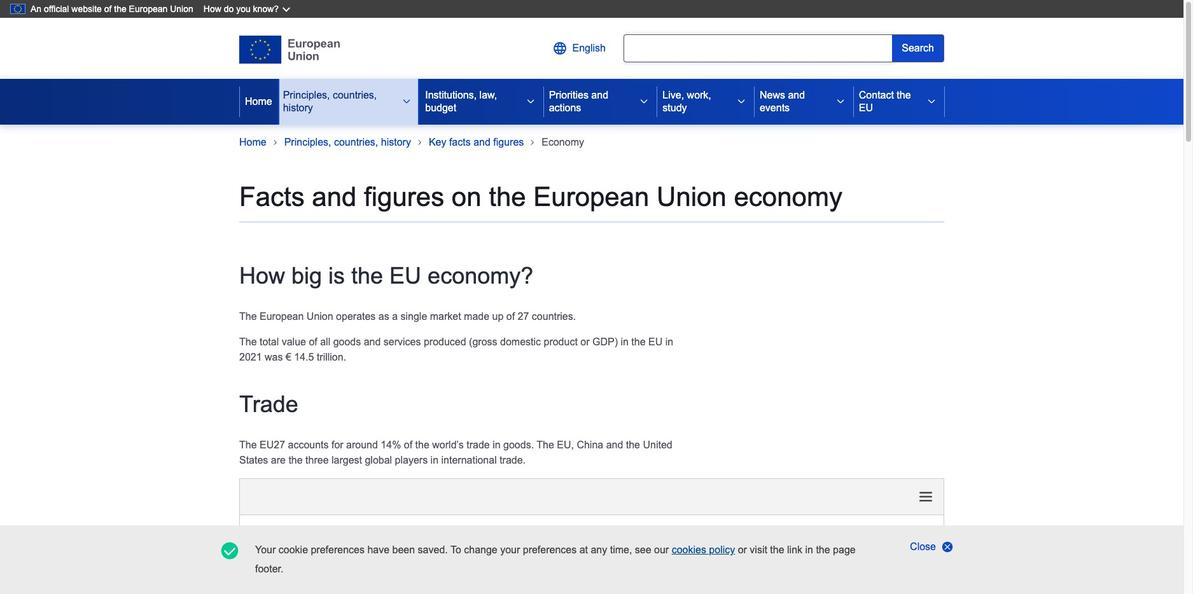 Task type: vqa. For each thing, say whether or not it's contained in the screenshot.
rightmost the June
no



Task type: describe. For each thing, give the bounding box(es) containing it.
the right are
[[289, 455, 303, 466]]

your
[[500, 545, 520, 556]]

global
[[365, 455, 392, 466]]

english
[[572, 43, 606, 53]]

at
[[580, 545, 588, 556]]

Search search field
[[624, 34, 944, 62]]

events
[[760, 102, 790, 113]]

principles, for key facts and figures
[[284, 137, 331, 148]]

contact
[[859, 90, 894, 101]]

or inside the total value of all goods and services produced (gross domestic product or gdp) in the eu in 2021 was € 14.5 trillion.
[[581, 336, 590, 347]]

2 preferences from the left
[[523, 545, 577, 556]]

the inside contact the eu
[[897, 90, 911, 101]]

union for an official website of the european union
[[170, 4, 193, 14]]

do
[[224, 4, 234, 14]]

website
[[71, 4, 102, 14]]

the up players
[[415, 439, 429, 450]]

1 horizontal spatial european
[[260, 311, 304, 322]]

history for key facts and figures
[[381, 137, 411, 148]]

countries, for institutions,
[[333, 90, 377, 101]]

china
[[577, 439, 603, 450]]

2xs image
[[416, 139, 424, 146]]

institutions, law, budget link
[[420, 79, 518, 125]]

official
[[44, 4, 69, 14]]

trade.
[[500, 455, 526, 466]]

law,
[[480, 90, 497, 101]]

1 preferences from the left
[[311, 545, 365, 556]]

as
[[379, 311, 389, 322]]

economy
[[734, 182, 842, 212]]

is
[[328, 263, 345, 289]]

live, work, study link
[[658, 79, 729, 125]]

14%
[[381, 439, 401, 450]]

visit
[[750, 545, 767, 556]]

the right website
[[114, 4, 126, 14]]

three
[[305, 455, 329, 466]]

facts
[[449, 137, 471, 148]]

xs image for and
[[835, 97, 846, 107]]

largest
[[332, 455, 362, 466]]

close button
[[900, 533, 964, 561]]

principles, countries, history for institutions,
[[283, 90, 377, 113]]

trade
[[467, 439, 490, 450]]

on
[[452, 182, 481, 212]]

trillion.
[[317, 352, 346, 363]]

gdp)
[[592, 336, 618, 347]]

around
[[346, 439, 378, 450]]

to
[[450, 545, 461, 556]]

2xs image for key facts and figures
[[529, 139, 537, 146]]

was
[[265, 352, 283, 363]]

live,
[[663, 90, 684, 101]]

s image inside button
[[941, 541, 954, 554]]

domestic
[[500, 336, 541, 347]]

priorities and actions
[[549, 90, 608, 113]]

budget
[[425, 102, 456, 113]]

of inside the total value of all goods and services produced (gross domestic product or gdp) in the eu in 2021 was € 14.5 trillion.
[[309, 336, 317, 347]]

facts
[[239, 182, 305, 212]]

the for the total value of all goods and services produced (gross domestic product or gdp) in the eu in 2021 was € 14.5 trillion.
[[239, 336, 257, 347]]

news
[[760, 90, 785, 101]]

european for on
[[533, 182, 649, 212]]

actions
[[549, 102, 581, 113]]

the inside the total value of all goods and services produced (gross domestic product or gdp) in the eu in 2021 was € 14.5 trillion.
[[631, 336, 646, 347]]

in inside or visit the link in the page footer.
[[805, 545, 813, 556]]

of inside the eu27 accounts for around 14% of the world's trade in goods. the eu, china and the united states are the three largest global players in international trade.
[[404, 439, 412, 450]]

been
[[392, 545, 415, 556]]

search
[[902, 43, 934, 53]]

economy?
[[428, 263, 533, 289]]

goods.
[[503, 439, 534, 450]]

your cookie preferences have been saved. to change your preferences at any time, see our cookies policy
[[255, 545, 735, 556]]

european for of
[[129, 4, 168, 14]]

27
[[518, 311, 529, 322]]

the left united
[[626, 439, 640, 450]]

how for how big is the eu economy?
[[239, 263, 285, 289]]

cookie
[[279, 545, 308, 556]]

principles, countries, history for key
[[284, 137, 411, 148]]

product
[[544, 336, 578, 347]]

an official website of the european union
[[31, 4, 193, 14]]

work,
[[687, 90, 711, 101]]

have
[[367, 545, 390, 556]]

how big is the eu economy?
[[239, 263, 533, 289]]

states
[[239, 455, 268, 466]]

news and events
[[760, 90, 805, 113]]

countries.
[[532, 311, 576, 322]]

up
[[492, 311, 504, 322]]

0 vertical spatial home link
[[240, 79, 277, 125]]

economy
[[542, 137, 584, 148]]

xs image for the
[[927, 97, 937, 107]]

single
[[401, 311, 427, 322]]

cookies policy link
[[672, 545, 735, 556]]

interactive chart image
[[246, 528, 937, 594]]

eu inside contact the eu
[[859, 102, 873, 113]]

(gross
[[469, 336, 497, 347]]

all
[[320, 336, 330, 347]]

international
[[441, 455, 497, 466]]

close
[[910, 542, 936, 552]]

are
[[271, 455, 286, 466]]

institutions, law, budget
[[425, 90, 497, 113]]

a
[[392, 311, 398, 322]]

value
[[282, 336, 306, 347]]



Task type: locate. For each thing, give the bounding box(es) containing it.
€ 14.5
[[286, 352, 314, 363]]

of right website
[[104, 4, 112, 14]]

1 vertical spatial s image
[[941, 541, 954, 554]]

xs image for work,
[[736, 97, 746, 107]]

1 vertical spatial countries,
[[334, 137, 378, 148]]

0 vertical spatial union
[[170, 4, 193, 14]]

history for institutions, law, budget
[[283, 102, 313, 113]]

0 vertical spatial eu
[[859, 102, 873, 113]]

live, work, study
[[663, 90, 711, 113]]

how left the big
[[239, 263, 285, 289]]

the right contact on the right top of the page
[[897, 90, 911, 101]]

any
[[591, 545, 607, 556]]

0 vertical spatial principles,
[[283, 90, 330, 101]]

preferences left the at
[[523, 545, 577, 556]]

key facts and figures link
[[429, 135, 524, 150]]

made
[[464, 311, 489, 322]]

1 horizontal spatial preferences
[[523, 545, 577, 556]]

the european union operates as a single market made up of 27 countries.
[[239, 311, 576, 322]]

the inside the total value of all goods and services produced (gross domestic product or gdp) in the eu in 2021 was € 14.5 trillion.
[[239, 336, 257, 347]]

or inside or visit the link in the page footer.
[[738, 545, 747, 556]]

1 vertical spatial history
[[381, 137, 411, 148]]

players
[[395, 455, 428, 466]]

eu right gdp)
[[648, 336, 663, 347]]

countries,
[[333, 90, 377, 101], [334, 137, 378, 148]]

2021
[[239, 352, 262, 363]]

know?
[[253, 4, 279, 14]]

principles, countries, history link for institutions,
[[278, 79, 394, 125]]

english button
[[542, 33, 616, 64]]

xs image left actions
[[525, 97, 536, 107]]

home link down european union flag image
[[240, 79, 277, 125]]

history
[[283, 102, 313, 113], [381, 137, 411, 148]]

and inside priorities and actions
[[591, 90, 608, 101]]

0 horizontal spatial 2xs image
[[272, 139, 279, 146]]

1 horizontal spatial 2xs image
[[529, 139, 537, 146]]

home for the topmost the home link
[[245, 96, 272, 107]]

of
[[104, 4, 112, 14], [506, 311, 515, 322], [309, 336, 317, 347], [404, 439, 412, 450]]

0 horizontal spatial union
[[170, 4, 193, 14]]

history left 2xs icon on the top left
[[381, 137, 411, 148]]

accounts
[[288, 439, 329, 450]]

the for the eu27 accounts for around 14% of the world's trade in goods. the eu, china and the united states are the three largest global players in international trade.
[[239, 439, 257, 450]]

figures right facts
[[493, 137, 524, 148]]

s image left "english"
[[552, 41, 567, 56]]

1 vertical spatial or
[[738, 545, 747, 556]]

xs image right contact the eu link
[[927, 97, 937, 107]]

the
[[239, 311, 257, 322], [239, 336, 257, 347], [239, 439, 257, 450], [537, 439, 554, 450]]

1 horizontal spatial eu
[[648, 336, 663, 347]]

the right on
[[489, 182, 526, 212]]

european union flag image
[[239, 36, 340, 64]]

2 vertical spatial european
[[260, 311, 304, 322]]

2 horizontal spatial union
[[657, 182, 727, 212]]

home link
[[240, 79, 277, 125], [239, 135, 266, 150]]

european
[[129, 4, 168, 14], [533, 182, 649, 212], [260, 311, 304, 322]]

and inside news and events
[[788, 90, 805, 101]]

xs image
[[402, 97, 412, 107], [525, 97, 536, 107], [639, 97, 649, 107]]

principles, for institutions, law, budget
[[283, 90, 330, 101]]

0 horizontal spatial xs image
[[736, 97, 746, 107]]

figures down 2xs icon on the top left
[[364, 182, 444, 212]]

1 vertical spatial figures
[[364, 182, 444, 212]]

how inside dropdown button
[[204, 4, 221, 14]]

0 vertical spatial or
[[581, 336, 590, 347]]

1 horizontal spatial union
[[307, 311, 333, 322]]

1 xs image from the left
[[736, 97, 746, 107]]

union for facts and figures on the european union economy
[[657, 182, 727, 212]]

page
[[833, 545, 856, 556]]

how do you know? button
[[197, 0, 299, 18]]

xs image
[[736, 97, 746, 107], [835, 97, 846, 107], [927, 97, 937, 107]]

1 horizontal spatial s image
[[941, 541, 954, 554]]

s image inside button
[[552, 41, 567, 56]]

s image right close
[[941, 541, 954, 554]]

or left visit
[[738, 545, 747, 556]]

eu
[[859, 102, 873, 113], [390, 263, 421, 289], [648, 336, 663, 347]]

None search field
[[624, 34, 892, 62]]

2 2xs image from the left
[[529, 139, 537, 146]]

0 vertical spatial figures
[[493, 137, 524, 148]]

0 horizontal spatial european
[[129, 4, 168, 14]]

2 horizontal spatial xs image
[[927, 97, 937, 107]]

1 vertical spatial union
[[657, 182, 727, 212]]

our
[[654, 545, 669, 556]]

facts and figures on the european union economy
[[239, 182, 842, 212]]

the right gdp)
[[631, 336, 646, 347]]

european up value on the bottom of the page
[[260, 311, 304, 322]]

s image
[[552, 41, 567, 56], [941, 541, 954, 554]]

1 vertical spatial how
[[239, 263, 285, 289]]

services
[[384, 336, 421, 347]]

in
[[621, 336, 629, 347], [665, 336, 673, 347], [493, 439, 501, 450], [431, 455, 438, 466], [805, 545, 813, 556]]

home link up facts
[[239, 135, 266, 150]]

news and events link
[[755, 79, 828, 125]]

of left all
[[309, 336, 317, 347]]

the eu27 accounts for around 14% of the world's trade in goods. the eu, china and the united states are the three largest global players in international trade.
[[239, 439, 672, 466]]

2 xs image from the left
[[835, 97, 846, 107]]

eu inside the total value of all goods and services produced (gross domestic product or gdp) in the eu in 2021 was € 14.5 trillion.
[[648, 336, 663, 347]]

history down european union flag image
[[283, 102, 313, 113]]

0 horizontal spatial or
[[581, 336, 590, 347]]

1 vertical spatial european
[[533, 182, 649, 212]]

0 vertical spatial how
[[204, 4, 221, 14]]

see
[[635, 545, 651, 556]]

1 horizontal spatial figures
[[493, 137, 524, 148]]

0 horizontal spatial preferences
[[311, 545, 365, 556]]

or visit the link in the page footer.
[[255, 545, 856, 575]]

total
[[260, 336, 279, 347]]

and inside the total value of all goods and services produced (gross domestic product or gdp) in the eu in 2021 was € 14.5 trillion.
[[364, 336, 381, 347]]

and
[[591, 90, 608, 101], [788, 90, 805, 101], [474, 137, 491, 148], [312, 182, 357, 212], [364, 336, 381, 347], [606, 439, 623, 450]]

xs image left contact on the right top of the page
[[835, 97, 846, 107]]

home for the bottommost the home link
[[239, 137, 266, 148]]

preferences
[[311, 545, 365, 556], [523, 545, 577, 556]]

policy
[[709, 545, 735, 556]]

priorities
[[549, 90, 589, 101]]

1 horizontal spatial history
[[381, 137, 411, 148]]

1 vertical spatial principles,
[[284, 137, 331, 148]]

the for the european union operates as a single market made up of 27 countries.
[[239, 311, 257, 322]]

cookies
[[672, 545, 706, 556]]

footer.
[[255, 564, 283, 575]]

0 horizontal spatial xs image
[[402, 97, 412, 107]]

1 vertical spatial home link
[[239, 135, 266, 150]]

2xs image up facts
[[272, 139, 279, 146]]

priorities and actions link
[[544, 79, 631, 125]]

contact the eu
[[859, 90, 911, 113]]

0 vertical spatial history
[[283, 102, 313, 113]]

the left the link
[[770, 545, 784, 556]]

of up players
[[404, 439, 412, 450]]

0 horizontal spatial history
[[283, 102, 313, 113]]

how
[[204, 4, 221, 14], [239, 263, 285, 289]]

xs image left the budget
[[402, 97, 412, 107]]

1 horizontal spatial xs image
[[525, 97, 536, 107]]

how left do
[[204, 4, 221, 14]]

change
[[464, 545, 497, 556]]

search button
[[892, 34, 944, 62]]

1 xs image from the left
[[402, 97, 412, 107]]

0 vertical spatial countries,
[[333, 90, 377, 101]]

figures
[[493, 137, 524, 148], [364, 182, 444, 212]]

0 vertical spatial european
[[129, 4, 168, 14]]

eu,
[[557, 439, 574, 450]]

or left gdp)
[[581, 336, 590, 347]]

1 vertical spatial home
[[239, 137, 266, 148]]

study
[[663, 102, 687, 113]]

xs image for countries,
[[402, 97, 412, 107]]

the left page
[[816, 545, 830, 556]]

for
[[332, 439, 343, 450]]

market
[[430, 311, 461, 322]]

united
[[643, 439, 672, 450]]

countries, for key
[[334, 137, 378, 148]]

1 horizontal spatial how
[[239, 263, 285, 289]]

1 vertical spatial principles, countries, history
[[284, 137, 411, 148]]

0 horizontal spatial how
[[204, 4, 221, 14]]

saved.
[[418, 545, 448, 556]]

0 vertical spatial principles, countries, history link
[[278, 79, 394, 125]]

eu27
[[260, 439, 285, 450]]

xs image for law,
[[525, 97, 536, 107]]

2 horizontal spatial eu
[[859, 102, 873, 113]]

how for how do you know?
[[204, 4, 221, 14]]

2xs image left economy
[[529, 139, 537, 146]]

union
[[170, 4, 193, 14], [657, 182, 727, 212], [307, 311, 333, 322]]

2 vertical spatial union
[[307, 311, 333, 322]]

0 vertical spatial principles, countries, history
[[283, 90, 377, 113]]

principles, countries, history
[[283, 90, 377, 113], [284, 137, 411, 148]]

link
[[787, 545, 802, 556]]

1 2xs image from the left
[[272, 139, 279, 146]]

home up facts
[[239, 137, 266, 148]]

and inside the eu27 accounts for around 14% of the world's trade in goods. the eu, china and the united states are the three largest global players in international trade.
[[606, 439, 623, 450]]

1 vertical spatial principles, countries, history link
[[284, 135, 411, 150]]

an
[[31, 4, 41, 14]]

1 horizontal spatial or
[[738, 545, 747, 556]]

of right up
[[506, 311, 515, 322]]

produced
[[424, 336, 466, 347]]

home down european union flag image
[[245, 96, 272, 107]]

principles, countries, history link for key
[[284, 135, 411, 150]]

xs image left the news
[[736, 97, 746, 107]]

1 vertical spatial eu
[[390, 263, 421, 289]]

big
[[291, 263, 322, 289]]

0 vertical spatial s image
[[552, 41, 567, 56]]

time,
[[610, 545, 632, 556]]

2 vertical spatial eu
[[648, 336, 663, 347]]

0 horizontal spatial eu
[[390, 263, 421, 289]]

xs image for and
[[639, 97, 649, 107]]

contact the eu link
[[854, 79, 919, 125]]

the right is
[[351, 263, 383, 289]]

operates
[[336, 311, 376, 322]]

eu down contact on the right top of the page
[[859, 102, 873, 113]]

2 xs image from the left
[[525, 97, 536, 107]]

trade
[[239, 391, 298, 417]]

your
[[255, 545, 276, 556]]

you
[[236, 4, 251, 14]]

european down economy
[[533, 182, 649, 212]]

2 horizontal spatial xs image
[[639, 97, 649, 107]]

2xs image
[[272, 139, 279, 146], [529, 139, 537, 146]]

0 horizontal spatial s image
[[552, 41, 567, 56]]

preferences left the have on the bottom
[[311, 545, 365, 556]]

3 xs image from the left
[[639, 97, 649, 107]]

how do you know?
[[204, 4, 279, 14]]

world's
[[432, 439, 464, 450]]

home
[[245, 96, 272, 107], [239, 137, 266, 148]]

european right website
[[129, 4, 168, 14]]

xs image left live,
[[639, 97, 649, 107]]

3 xs image from the left
[[927, 97, 937, 107]]

0 horizontal spatial figures
[[364, 182, 444, 212]]

0 vertical spatial home
[[245, 96, 272, 107]]

eu up the european union operates as a single market made up of 27 countries.
[[390, 263, 421, 289]]

2 horizontal spatial european
[[533, 182, 649, 212]]

2xs image for home
[[272, 139, 279, 146]]

1 horizontal spatial xs image
[[835, 97, 846, 107]]

or
[[581, 336, 590, 347], [738, 545, 747, 556]]



